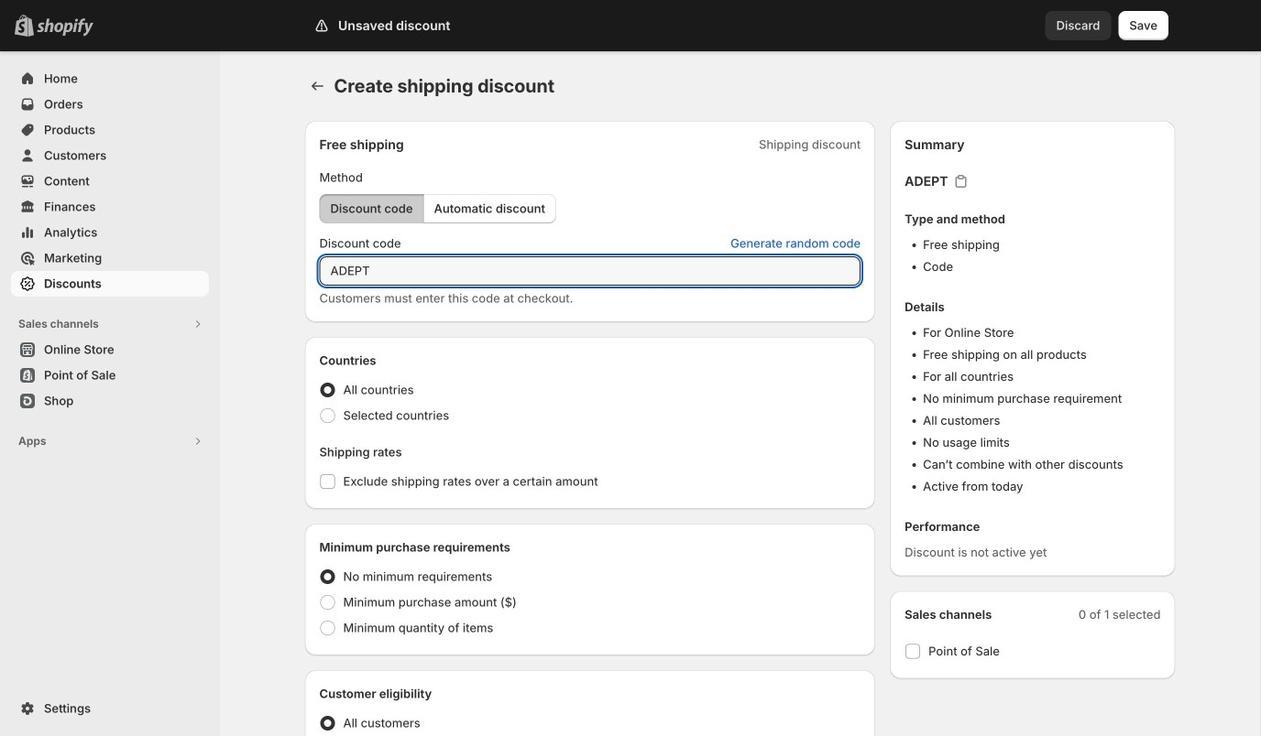 Task type: describe. For each thing, give the bounding box(es) containing it.
shopify image
[[37, 18, 93, 36]]



Task type: vqa. For each thing, say whether or not it's contained in the screenshot.
3
no



Task type: locate. For each thing, give the bounding box(es) containing it.
None text field
[[319, 257, 861, 286]]



